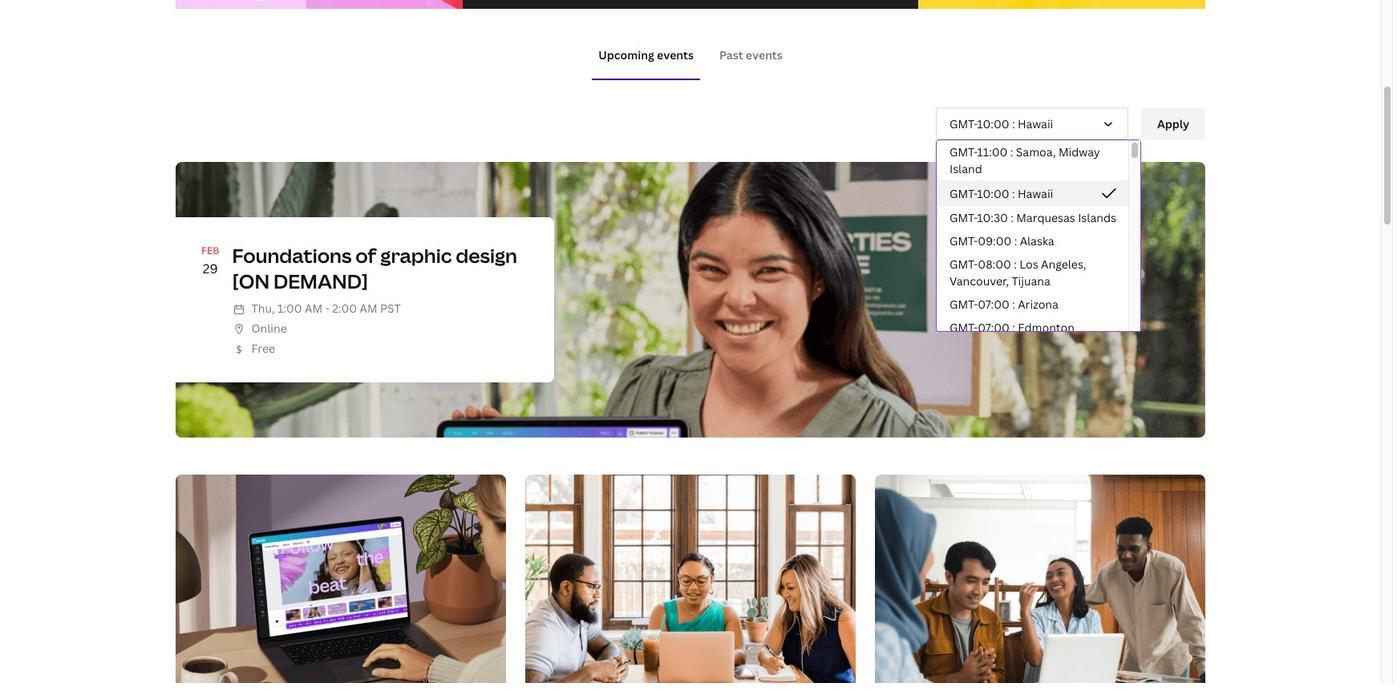 Task type: locate. For each thing, give the bounding box(es) containing it.
1 horizontal spatial am
[[360, 301, 377, 316]]

1 events from the left
[[657, 47, 694, 62]]

10:00
[[977, 116, 1010, 131], [977, 186, 1010, 201]]

gmt- inside dropdown button
[[950, 116, 977, 131]]

1 vertical spatial gmt-10:00 : hawaii
[[950, 186, 1053, 201]]

1 10:00 from the top
[[977, 116, 1010, 131]]

: inside gmt-11:00 : samoa, midway island
[[1011, 144, 1013, 160]]

10:00 inside gmt-10:00 : hawaii dropdown button
[[977, 116, 1010, 131]]

list box
[[936, 140, 1141, 339]]

0 horizontal spatial events
[[657, 47, 694, 62]]

upcoming
[[599, 47, 654, 62]]

arizona
[[1018, 297, 1059, 312]]

hawaii inside gmt-10:00 : hawaii dropdown button
[[1018, 116, 1053, 131]]

: right 11:00
[[1011, 144, 1013, 160]]

midway
[[1059, 144, 1100, 160]]

of
[[356, 243, 376, 269]]

0 vertical spatial hawaii
[[1018, 116, 1053, 131]]

1 gmt- from the top
[[950, 116, 977, 131]]

gmt-11:00 : samoa, midway island option
[[937, 140, 1129, 180]]

gmt-10:30 : marquesas islands gmt-09:00 : alaska gmt-08:00 : los angeles, vancouver, tijuana gmt-07:00 : arizona gmt-07:00 : edmonton
[[950, 210, 1117, 335]]

0 vertical spatial 07:00
[[978, 297, 1010, 312]]

gmt-10:00 : hawaii option
[[937, 180, 1129, 206]]

1 am from the left
[[305, 301, 323, 316]]

09:00
[[978, 233, 1012, 249]]

samoa,
[[1016, 144, 1056, 160]]

los
[[1020, 257, 1039, 272]]

2 hawaii from the top
[[1018, 186, 1053, 201]]

0 vertical spatial 10:00
[[977, 116, 1010, 131]]

demand]
[[273, 268, 368, 294]]

past
[[720, 47, 743, 62]]

2 events from the left
[[746, 47, 783, 62]]

: left arizona
[[1012, 297, 1015, 312]]

10:00 inside gmt-10:00 : hawaii "option"
[[977, 186, 1010, 201]]

: up gmt-10:30 : marquesas islands option
[[1012, 186, 1015, 201]]

-
[[325, 301, 329, 316]]

10:00 up 10:30
[[977, 186, 1010, 201]]

hawaii up gmt-10:30 : marquesas islands option
[[1018, 186, 1053, 201]]

0 horizontal spatial am
[[305, 301, 323, 316]]

am left pst
[[360, 301, 377, 316]]

10:00 up 11:00
[[977, 116, 1010, 131]]

list box containing gmt-11:00 : samoa, midway island
[[936, 140, 1141, 339]]

past events link
[[720, 47, 783, 62]]

:
[[1012, 116, 1015, 131], [1011, 144, 1013, 160], [1012, 186, 1015, 201], [1011, 210, 1014, 225], [1014, 233, 1017, 249], [1014, 257, 1017, 272], [1012, 297, 1015, 312], [1012, 320, 1015, 335]]

am left -
[[305, 301, 323, 316]]

gmt-10:00 : hawaii
[[950, 116, 1053, 131], [950, 186, 1053, 201]]

foundations
[[232, 243, 352, 269]]

3 gmt- from the top
[[950, 186, 977, 201]]

: up gmt-11:00 : samoa, midway island
[[1012, 116, 1015, 131]]

: right 09:00
[[1014, 233, 1017, 249]]

gmt- inside gmt-11:00 : samoa, midway island
[[950, 144, 977, 160]]

events for past events
[[746, 47, 783, 62]]

07:00 down vancouver,
[[978, 297, 1010, 312]]

11:00
[[977, 144, 1008, 160]]

1 vertical spatial 07:00
[[978, 320, 1010, 335]]

1 hawaii from the top
[[1018, 116, 1053, 131]]

1 gmt-10:00 : hawaii from the top
[[950, 116, 1053, 131]]

[on
[[232, 268, 270, 294]]

am
[[305, 301, 323, 316], [360, 301, 377, 316]]

1 vertical spatial 10:00
[[977, 186, 1010, 201]]

events right 'upcoming'
[[657, 47, 694, 62]]

events
[[657, 47, 694, 62], [746, 47, 783, 62]]

vancouver,
[[950, 274, 1009, 289]]

2:00
[[332, 301, 357, 316]]

angeles,
[[1041, 257, 1086, 272]]

2 gmt- from the top
[[950, 144, 977, 160]]

29
[[203, 260, 218, 277]]

thu, 1:00 am - 2:00 am pst
[[252, 301, 401, 316]]

hawaii up samoa,
[[1018, 116, 1053, 131]]

islands
[[1078, 210, 1117, 225]]

1 vertical spatial hawaii
[[1018, 186, 1053, 201]]

07:00 down 'gmt-07:00 : arizona' option
[[978, 320, 1010, 335]]

marquesas
[[1017, 210, 1076, 225]]

past events
[[720, 47, 783, 62]]

2 gmt-10:00 : hawaii from the top
[[950, 186, 1053, 201]]

graphic
[[380, 243, 452, 269]]

gmt-10:00 : hawaii up 10:30
[[950, 186, 1053, 201]]

gmt-10:00 : hawaii up 11:00
[[950, 116, 1053, 131]]

: left los
[[1014, 257, 1017, 272]]

online
[[252, 321, 287, 336]]

gmt-
[[950, 116, 977, 131], [950, 144, 977, 160], [950, 186, 977, 201], [950, 210, 977, 225], [950, 233, 978, 249], [950, 257, 978, 272], [950, 297, 978, 312], [950, 320, 978, 335]]

2 07:00 from the top
[[978, 320, 1010, 335]]

island
[[950, 161, 982, 176]]

events right past
[[746, 47, 783, 62]]

07:00
[[978, 297, 1010, 312], [978, 320, 1010, 335]]

1 horizontal spatial events
[[746, 47, 783, 62]]

0 vertical spatial gmt-10:00 : hawaii
[[950, 116, 1053, 131]]

gmt-09:00 : alaska option
[[937, 229, 1129, 253]]

2 10:00 from the top
[[977, 186, 1010, 201]]

gmt-07:00 : arizona option
[[937, 293, 1129, 316]]

hawaii
[[1018, 116, 1053, 131], [1018, 186, 1053, 201]]

10:30
[[977, 210, 1008, 225]]



Task type: describe. For each thing, give the bounding box(es) containing it.
gmt-08:00 : los angeles, vancouver, tijuana option
[[937, 253, 1129, 293]]

tijuana
[[1012, 274, 1051, 289]]

: inside dropdown button
[[1012, 116, 1015, 131]]

upcoming events
[[599, 47, 694, 62]]

: down 'gmt-07:00 : arizona' option
[[1012, 320, 1015, 335]]

8 gmt- from the top
[[950, 320, 978, 335]]

edmonton
[[1018, 320, 1075, 335]]

08:00
[[978, 257, 1011, 272]]

2 am from the left
[[360, 301, 377, 316]]

feb 29
[[201, 244, 219, 277]]

design
[[456, 243, 517, 269]]

feb
[[201, 244, 219, 258]]

pst
[[380, 301, 401, 316]]

gmt-07:00 : edmonton option
[[937, 316, 1129, 339]]

1 07:00 from the top
[[978, 297, 1010, 312]]

7 gmt- from the top
[[950, 297, 978, 312]]

thu,
[[252, 301, 275, 316]]

gmt-10:00 : hawaii button
[[936, 107, 1129, 140]]

gmt-10:00 : hawaii inside gmt-10:00 : hawaii "option"
[[950, 186, 1053, 201]]

alaska
[[1020, 233, 1055, 249]]

free
[[252, 341, 275, 356]]

4 gmt- from the top
[[950, 210, 977, 225]]

gmt-10:30 : marquesas islands option
[[937, 206, 1129, 229]]

6 gmt- from the top
[[950, 257, 978, 272]]

: right 10:30
[[1011, 210, 1014, 225]]

5 gmt- from the top
[[950, 233, 978, 249]]

gmt-10:00 : hawaii inside gmt-10:00 : hawaii dropdown button
[[950, 116, 1053, 131]]

gmt- inside "option"
[[950, 186, 977, 201]]

gmt-11:00 : samoa, midway island
[[950, 144, 1100, 176]]

: inside "option"
[[1012, 186, 1015, 201]]

1:00
[[278, 301, 302, 316]]

events for upcoming events
[[657, 47, 694, 62]]

foundations of graphic design [on demand]
[[232, 243, 517, 294]]

hawaii inside gmt-10:00 : hawaii "option"
[[1018, 186, 1053, 201]]



Task type: vqa. For each thing, say whether or not it's contained in the screenshot.
the of
yes



